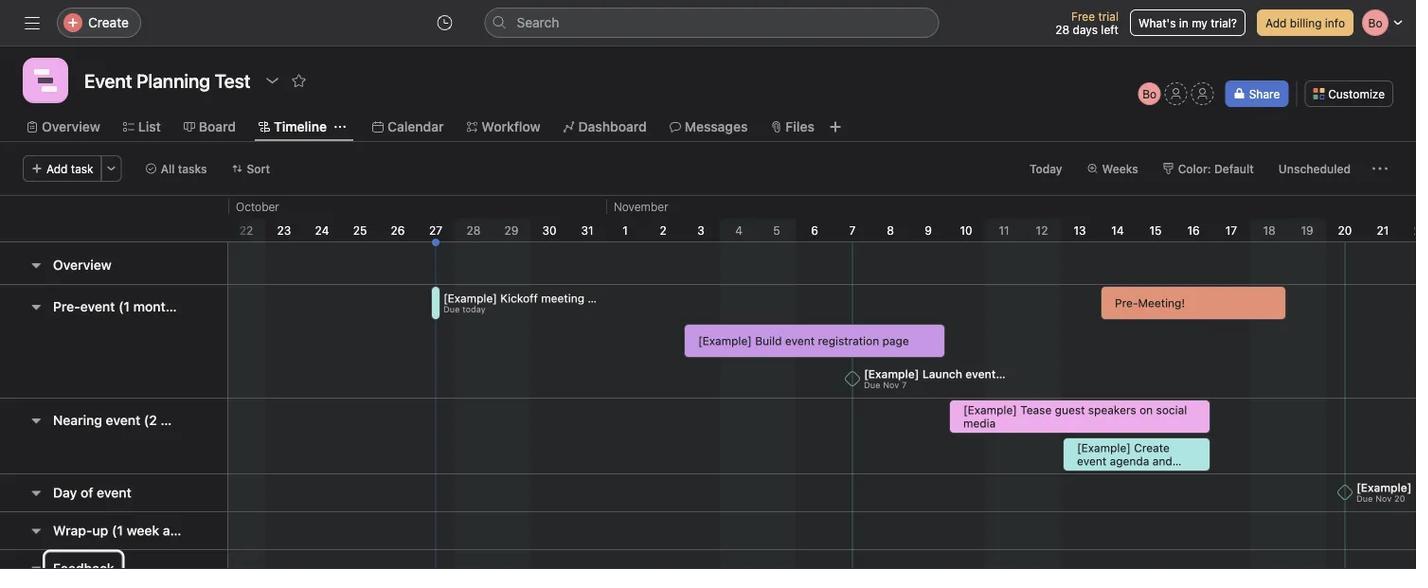 Task type: vqa. For each thing, say whether or not it's contained in the screenshot.
and
yes



Task type: locate. For each thing, give the bounding box(es) containing it.
[example] create event agenda and outline
[[1078, 442, 1173, 481]]

page inside the [example] launch event registration page due nov 7
[[1066, 367, 1093, 381]]

7 right 6
[[850, 224, 856, 237]]

1 horizontal spatial 20
[[1395, 494, 1406, 504]]

to right month
[[177, 299, 190, 315]]

bo
[[1143, 87, 1157, 100]]

to
[[177, 299, 190, 315], [204, 413, 216, 428]]

stakeholders
[[614, 292, 682, 305]]

[example] inside [example] kickoff meeting with stakeholders due today
[[444, 292, 497, 305]]

add tab image
[[828, 119, 843, 135]]

overview right collapse task list for the section overview image
[[53, 257, 112, 273]]

None text field
[[80, 63, 255, 98]]

event down overview button
[[80, 299, 115, 315]]

pre- down 14
[[1115, 297, 1139, 310]]

more actions image up '21'
[[1373, 161, 1388, 176]]

add inside button
[[46, 162, 68, 175]]

0 vertical spatial go)
[[193, 299, 214, 315]]

1 horizontal spatial go)
[[220, 413, 241, 428]]

pre- for event
[[53, 299, 80, 315]]

2 vertical spatial due
[[1357, 494, 1374, 504]]

20 left 'e' on the bottom of the page
[[1395, 494, 1406, 504]]

0 horizontal spatial more actions image
[[106, 163, 117, 174]]

3
[[698, 224, 705, 237]]

20 right 19
[[1339, 224, 1353, 237]]

1 horizontal spatial create
[[1135, 442, 1170, 455]]

event left (2
[[106, 413, 140, 428]]

registration inside the [example] launch event registration page due nov 7
[[999, 367, 1063, 381]]

0 horizontal spatial page
[[883, 335, 910, 348]]

2 horizontal spatial due
[[1357, 494, 1374, 504]]

1 vertical spatial 28
[[467, 224, 481, 237]]

all tasks button
[[137, 155, 216, 182]]

(2
[[144, 413, 157, 428]]

[example] inside the [example] launch event registration page due nov 7
[[864, 367, 920, 381]]

5
[[774, 224, 781, 237]]

share
[[1250, 87, 1281, 100]]

nov inside [example] e due nov 20
[[1376, 494, 1393, 504]]

all
[[161, 162, 175, 175]]

create
[[88, 15, 129, 30], [1135, 442, 1170, 455]]

event right launch
[[966, 367, 996, 381]]

nov left 'e' on the bottom of the page
[[1376, 494, 1393, 504]]

0 vertical spatial due
[[444, 304, 460, 314]]

(1 inside 'button'
[[118, 299, 130, 315]]

0 vertical spatial registration
[[818, 335, 880, 348]]

28 left 29
[[467, 224, 481, 237]]

today
[[463, 304, 486, 314]]

[example] left 'e' on the bottom of the page
[[1357, 481, 1413, 494]]

due left today
[[444, 304, 460, 314]]

0 vertical spatial page
[[883, 335, 910, 348]]

board
[[199, 119, 236, 135]]

[example] left kickoff
[[444, 292, 497, 305]]

7 left launch
[[902, 380, 907, 390]]

with
[[588, 292, 610, 305]]

pre- right the collapse task list for the section pre-event (1 month to go) 'image'
[[53, 299, 80, 315]]

after
[[163, 523, 193, 539]]

1 vertical spatial to
[[204, 413, 216, 428]]

1 vertical spatial registration
[[999, 367, 1063, 381]]

guest
[[1055, 404, 1086, 417]]

expand sidebar image
[[25, 15, 40, 30]]

0 horizontal spatial add
[[46, 162, 68, 175]]

1 vertical spatial go)
[[220, 413, 241, 428]]

0 horizontal spatial to
[[177, 299, 190, 315]]

weeks button
[[1079, 155, 1147, 182]]

create right expand sidebar icon
[[88, 15, 129, 30]]

1 horizontal spatial more actions image
[[1373, 161, 1388, 176]]

media
[[964, 417, 996, 430]]

1 horizontal spatial 28
[[1056, 23, 1070, 36]]

28 inside free trial 28 days left
[[1056, 23, 1070, 36]]

collapse task list for the section nearing event (2 weeks to go) image
[[28, 413, 44, 428]]

1 horizontal spatial 7
[[902, 380, 907, 390]]

history image
[[437, 15, 453, 30]]

due inside [example] kickoff meeting with stakeholders due today
[[444, 304, 460, 314]]

registration
[[818, 335, 880, 348], [999, 367, 1063, 381]]

0 vertical spatial (1
[[118, 299, 130, 315]]

pre-event (1 month to go)
[[53, 299, 214, 315]]

what's
[[1139, 16, 1177, 29]]

event left 'agenda'
[[1078, 455, 1107, 468]]

(1 left month
[[118, 299, 130, 315]]

10
[[960, 224, 973, 237]]

1 horizontal spatial registration
[[999, 367, 1063, 381]]

[example] build event registration page
[[698, 335, 910, 348]]

[example]
[[444, 292, 497, 305], [698, 335, 752, 348], [864, 367, 920, 381], [964, 404, 1018, 417], [1078, 442, 1131, 455], [1357, 481, 1413, 494]]

day of event button
[[53, 476, 131, 510]]

[example] up outline
[[1078, 442, 1131, 455]]

0 horizontal spatial registration
[[818, 335, 880, 348]]

what's in my trial? button
[[1131, 9, 1246, 36]]

add inside button
[[1266, 16, 1287, 29]]

overview
[[42, 119, 100, 135], [53, 257, 112, 273]]

pre- inside 'button'
[[53, 299, 80, 315]]

1 vertical spatial add
[[46, 162, 68, 175]]

event inside the [example] launch event registration page due nov 7
[[966, 367, 996, 381]]

of
[[81, 485, 93, 501]]

[example] for [example] create event agenda and outline
[[1078, 442, 1131, 455]]

color: default
[[1179, 162, 1255, 175]]

[example] kickoff meeting with stakeholders due today
[[444, 292, 682, 314]]

0 vertical spatial to
[[177, 299, 190, 315]]

list link
[[123, 117, 161, 137]]

(1 right up
[[112, 523, 123, 539]]

[example] left launch
[[864, 367, 920, 381]]

customize
[[1329, 87, 1386, 100]]

1 vertical spatial (1
[[112, 523, 123, 539]]

to inside 'button'
[[177, 299, 190, 315]]

week
[[127, 523, 159, 539]]

registration right build
[[818, 335, 880, 348]]

pre-meeting!
[[1115, 297, 1186, 310]]

1 horizontal spatial page
[[1066, 367, 1093, 381]]

overview inside overview link
[[42, 119, 100, 135]]

to inside button
[[204, 413, 216, 428]]

0 horizontal spatial due
[[444, 304, 460, 314]]

0 vertical spatial 28
[[1056, 23, 1070, 36]]

days
[[1073, 23, 1098, 36]]

info
[[1326, 16, 1346, 29]]

1 horizontal spatial due
[[864, 380, 881, 390]]

[example] left build
[[698, 335, 752, 348]]

9
[[925, 224, 932, 237]]

[example] inside [example] create event agenda and outline
[[1078, 442, 1131, 455]]

go) for pre-event (1 month to go)
[[193, 299, 214, 315]]

1 horizontal spatial pre-
[[1115, 297, 1139, 310]]

task
[[71, 162, 93, 175]]

go) inside button
[[220, 413, 241, 428]]

event)
[[196, 523, 236, 539]]

0 horizontal spatial create
[[88, 15, 129, 30]]

november
[[614, 200, 669, 213]]

0 horizontal spatial go)
[[193, 299, 214, 315]]

(1 inside button
[[112, 523, 123, 539]]

25
[[353, 224, 367, 237]]

1 vertical spatial create
[[1135, 442, 1170, 455]]

collapse task list for the section image
[[28, 562, 44, 570]]

nearing event (2 weeks to go) button
[[53, 404, 241, 438]]

more actions image right task
[[106, 163, 117, 174]]

page
[[883, 335, 910, 348], [1066, 367, 1093, 381]]

due inside [example] e due nov 20
[[1357, 494, 1374, 504]]

registration up tease on the bottom right of page
[[999, 367, 1063, 381]]

0 horizontal spatial nov
[[883, 380, 900, 390]]

1 vertical spatial page
[[1066, 367, 1093, 381]]

page up guest at the right bottom of the page
[[1066, 367, 1093, 381]]

collapse task list for the section pre-event (1 month to go) image
[[28, 299, 44, 315]]

(1
[[118, 299, 130, 315], [112, 523, 123, 539]]

0 horizontal spatial 7
[[850, 224, 856, 237]]

pre-event (1 month to go) button
[[53, 290, 214, 324]]

event right of
[[97, 485, 131, 501]]

meeting!
[[1139, 297, 1186, 310]]

weeks
[[161, 413, 200, 428]]

timeline link
[[259, 117, 327, 137]]

1 horizontal spatial add
[[1266, 16, 1287, 29]]

0 vertical spatial nov
[[883, 380, 900, 390]]

billing
[[1291, 16, 1323, 29]]

add left task
[[46, 162, 68, 175]]

event inside 'button'
[[80, 299, 115, 315]]

[example] inside [example] e due nov 20
[[1357, 481, 1413, 494]]

8
[[887, 224, 894, 237]]

14
[[1112, 224, 1125, 237]]

board link
[[184, 117, 236, 137]]

nearing
[[53, 413, 102, 428]]

go) right weeks
[[220, 413, 241, 428]]

[example] for [example] build event registration page
[[698, 335, 752, 348]]

event inside [example] create event agenda and outline
[[1078, 455, 1107, 468]]

1 vertical spatial 7
[[902, 380, 907, 390]]

0 horizontal spatial 28
[[467, 224, 481, 237]]

0 horizontal spatial pre-
[[53, 299, 80, 315]]

add billing info
[[1266, 16, 1346, 29]]

today
[[1030, 162, 1063, 175]]

0 vertical spatial add
[[1266, 16, 1287, 29]]

0 vertical spatial overview
[[42, 119, 100, 135]]

page for [example] launch event registration page due nov 7
[[1066, 367, 1093, 381]]

[example] inside [example] tease guest speakers on social media
[[964, 404, 1018, 417]]

due left 'e' on the bottom of the page
[[1357, 494, 1374, 504]]

0 vertical spatial 20
[[1339, 224, 1353, 237]]

customize button
[[1305, 81, 1394, 107]]

go) inside 'button'
[[193, 299, 214, 315]]

agenda
[[1110, 455, 1150, 468]]

20 inside [example] e due nov 20
[[1395, 494, 1406, 504]]

kickoff
[[501, 292, 538, 305]]

add left billing
[[1266, 16, 1287, 29]]

timeline
[[274, 119, 327, 135]]

1 horizontal spatial nov
[[1376, 494, 1393, 504]]

event for [example] create event agenda and outline
[[1078, 455, 1107, 468]]

event right build
[[786, 335, 815, 348]]

0 vertical spatial 7
[[850, 224, 856, 237]]

due inside the [example] launch event registration page due nov 7
[[864, 380, 881, 390]]

1 vertical spatial due
[[864, 380, 881, 390]]

28 left days
[[1056, 23, 1070, 36]]

page up the [example] launch event registration page due nov 7
[[883, 335, 910, 348]]

1 vertical spatial 20
[[1395, 494, 1406, 504]]

1 vertical spatial nov
[[1376, 494, 1393, 504]]

to right weeks
[[204, 413, 216, 428]]

0 vertical spatial create
[[88, 15, 129, 30]]

overview up 'add task'
[[42, 119, 100, 135]]

event
[[80, 299, 115, 315], [786, 335, 815, 348], [966, 367, 996, 381], [106, 413, 140, 428], [1078, 455, 1107, 468], [97, 485, 131, 501]]

more actions image
[[1373, 161, 1388, 176], [106, 163, 117, 174]]

[example] for [example] kickoff meeting with stakeholders due today
[[444, 292, 497, 305]]

go) right month
[[193, 299, 214, 315]]

1 horizontal spatial to
[[204, 413, 216, 428]]

[example] down the [example] launch event registration page due nov 7
[[964, 404, 1018, 417]]

create down on
[[1135, 442, 1170, 455]]

due left launch
[[864, 380, 881, 390]]

11
[[999, 224, 1010, 237]]

nov left launch
[[883, 380, 900, 390]]

12
[[1036, 224, 1049, 237]]



Task type: describe. For each thing, give the bounding box(es) containing it.
0 horizontal spatial 20
[[1339, 224, 1353, 237]]

6
[[811, 224, 819, 237]]

7 inside the [example] launch event registration page due nov 7
[[902, 380, 907, 390]]

tease
[[1021, 404, 1052, 417]]

[example] e due nov 20
[[1357, 481, 1417, 504]]

26
[[391, 224, 405, 237]]

wrap-
[[53, 523, 92, 539]]

day
[[53, 485, 77, 501]]

[example] for [example] tease guest speakers on social media
[[964, 404, 1018, 417]]

event for day of event
[[97, 485, 131, 501]]

add for add billing info
[[1266, 16, 1287, 29]]

wrap-up (1 week after event) button
[[53, 514, 236, 548]]

[example] for [example] e due nov 20
[[1357, 481, 1413, 494]]

due for [example] launch event registration page
[[864, 380, 881, 390]]

add billing info button
[[1258, 9, 1354, 36]]

messages
[[685, 119, 748, 135]]

search list box
[[485, 8, 940, 38]]

october
[[236, 200, 279, 213]]

calendar
[[388, 119, 444, 135]]

create inside popup button
[[88, 15, 129, 30]]

17
[[1226, 224, 1238, 237]]

tasks
[[178, 162, 207, 175]]

left
[[1102, 23, 1119, 36]]

collapse task list for the section wrap-up (1 week after event) image
[[28, 524, 44, 539]]

search
[[517, 15, 560, 30]]

24
[[315, 224, 329, 237]]

e
[[1416, 481, 1417, 494]]

weeks
[[1103, 162, 1139, 175]]

build
[[756, 335, 782, 348]]

on
[[1140, 404, 1154, 417]]

page for [example] build event registration page
[[883, 335, 910, 348]]

due for [example] kickoff meeting with stakeholders
[[444, 304, 460, 314]]

21
[[1378, 224, 1390, 237]]

dashboard
[[579, 119, 647, 135]]

to for weeks
[[204, 413, 216, 428]]

free
[[1072, 9, 1096, 23]]

go) for nearing event (2 weeks to go)
[[220, 413, 241, 428]]

overview button
[[53, 248, 112, 282]]

[example] for [example] launch event registration page due nov 7
[[864, 367, 920, 381]]

meeting
[[541, 292, 585, 305]]

4
[[736, 224, 743, 237]]

up
[[92, 523, 108, 539]]

15
[[1150, 224, 1162, 237]]

bo button
[[1139, 82, 1162, 105]]

1 vertical spatial overview
[[53, 257, 112, 273]]

13
[[1074, 224, 1087, 237]]

in
[[1180, 16, 1189, 29]]

23
[[277, 224, 291, 237]]

collapse task list for the section day of event image
[[28, 486, 44, 501]]

list
[[138, 119, 161, 135]]

event for [example] launch event registration page due nov 7
[[966, 367, 996, 381]]

30
[[543, 224, 557, 237]]

19
[[1302, 224, 1314, 237]]

trial
[[1099, 9, 1119, 23]]

(1 for week
[[112, 523, 123, 539]]

free trial 28 days left
[[1056, 9, 1119, 36]]

share button
[[1226, 81, 1289, 107]]

show options image
[[265, 73, 280, 88]]

sort
[[247, 162, 270, 175]]

and
[[1153, 455, 1173, 468]]

2
[[660, 224, 667, 237]]

(1 for month
[[118, 299, 130, 315]]

month
[[133, 299, 174, 315]]

to for month
[[177, 299, 190, 315]]

launch
[[923, 367, 963, 381]]

event for [example] build event registration page
[[786, 335, 815, 348]]

18
[[1264, 224, 1276, 237]]

create button
[[57, 8, 141, 38]]

tab actions image
[[335, 121, 346, 133]]

speakers
[[1089, 404, 1137, 417]]

16
[[1188, 224, 1200, 237]]

calendar link
[[372, 117, 444, 137]]

31
[[581, 224, 594, 237]]

unscheduled
[[1279, 162, 1351, 175]]

add for add task
[[46, 162, 68, 175]]

add task
[[46, 162, 93, 175]]

pre- for meeting!
[[1115, 297, 1139, 310]]

create inside [example] create event agenda and outline
[[1135, 442, 1170, 455]]

my
[[1192, 16, 1208, 29]]

what's in my trial?
[[1139, 16, 1238, 29]]

search button
[[485, 8, 940, 38]]

add to starred image
[[292, 73, 307, 88]]

sort button
[[223, 155, 279, 182]]

27
[[429, 224, 443, 237]]

timeline image
[[34, 69, 57, 92]]

22
[[240, 224, 253, 237]]

unscheduled button
[[1271, 155, 1360, 182]]

nov inside the [example] launch event registration page due nov 7
[[883, 380, 900, 390]]

1
[[623, 224, 628, 237]]

registration for [example] launch event registration page due nov 7
[[999, 367, 1063, 381]]

color: default button
[[1155, 155, 1263, 182]]

files link
[[771, 117, 815, 137]]

workflow link
[[467, 117, 541, 137]]

wrap-up (1 week after event)
[[53, 523, 236, 539]]

collapse task list for the section overview image
[[28, 258, 44, 273]]

day of event
[[53, 485, 131, 501]]

registration for [example] build event registration page
[[818, 335, 880, 348]]



